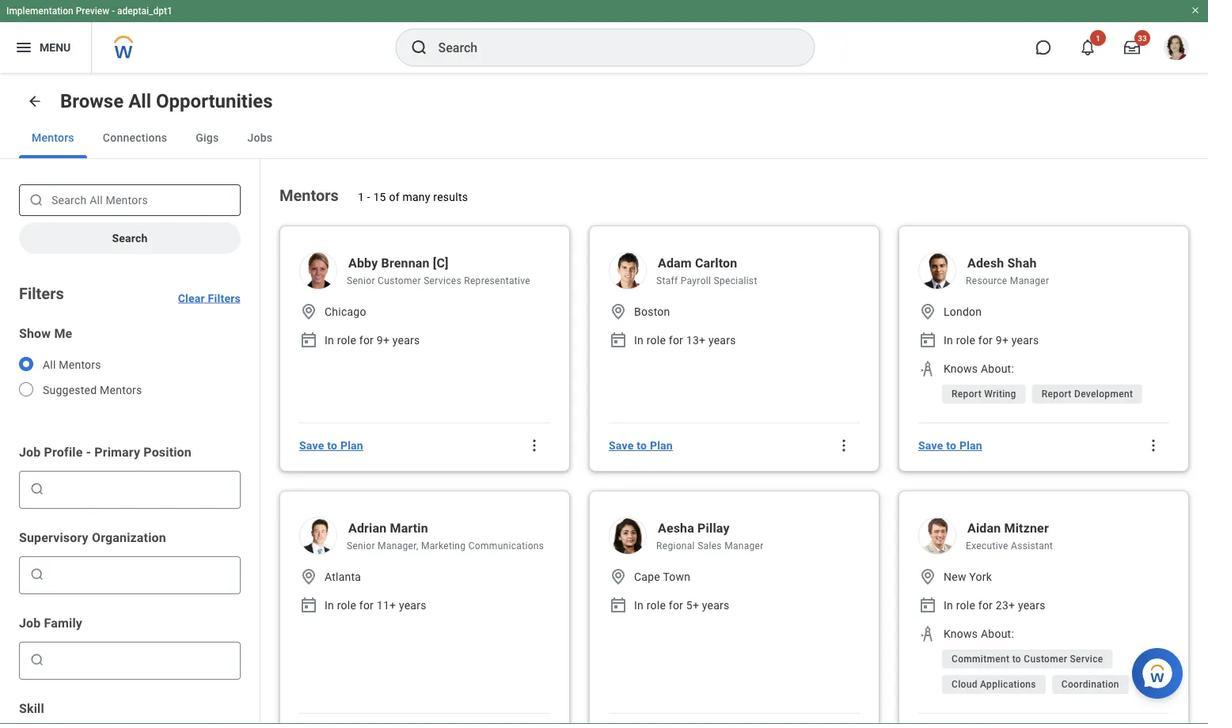 Task type: describe. For each thing, give the bounding box(es) containing it.
carlton
[[695, 256, 737, 271]]

report for report writing
[[952, 389, 982, 400]]

brennan
[[381, 256, 430, 271]]

skills image for aidan mitzner
[[918, 625, 937, 644]]

adrian martin button
[[347, 517, 550, 540]]

save for adesh shah
[[918, 439, 943, 452]]

role for staff
[[647, 334, 666, 347]]

search button
[[19, 222, 241, 254]]

years for regional
[[702, 599, 730, 612]]

1 - 15 of many results
[[358, 190, 468, 203]]

knows for aidan mitzner
[[944, 627, 978, 640]]

family
[[44, 616, 82, 631]]

abby
[[348, 256, 378, 271]]

justify image
[[14, 38, 33, 57]]

knows for adesh shah
[[944, 362, 978, 375]]

menu button
[[0, 22, 91, 73]]

Search Workday  search field
[[438, 30, 782, 65]]

abby brennan [c] button
[[347, 252, 550, 275]]

resource
[[966, 276, 1007, 287]]

role for executive
[[956, 599, 975, 612]]

profile
[[44, 445, 83, 460]]

abby brennan [c] senior customer services representative
[[347, 256, 530, 287]]

shah
[[1007, 256, 1037, 271]]

location element for aidan
[[918, 568, 937, 587]]

1 vertical spatial -
[[367, 190, 370, 203]]

for for regional
[[669, 599, 683, 612]]

primary
[[94, 445, 140, 460]]

adesh shah resource manager
[[966, 256, 1049, 287]]

location image for adrian
[[299, 568, 318, 587]]

in role for 23+ years
[[944, 599, 1045, 612]]

for for staff
[[669, 334, 683, 347]]

adesh
[[967, 256, 1004, 271]]

payroll
[[681, 276, 711, 287]]

time in job profile element for adesh
[[918, 331, 937, 350]]

menu
[[40, 41, 71, 54]]

adeptai_dpt1
[[117, 6, 172, 17]]

13+
[[686, 334, 706, 347]]

in role for 5+ years
[[634, 599, 730, 612]]

mentors right "suggested"
[[100, 384, 142, 397]]

assistant
[[1011, 541, 1053, 552]]

adam carlton button
[[656, 252, 860, 275]]

chicago
[[325, 305, 366, 318]]

time in job profile image for abby brennan [c]
[[299, 331, 318, 350]]

commitment to customer service
[[952, 654, 1103, 665]]

years for staff
[[708, 334, 736, 347]]

time in job profile element for aidan
[[918, 596, 937, 615]]

writing
[[984, 389, 1016, 400]]

connections
[[103, 131, 167, 144]]

adam
[[658, 256, 692, 271]]

plan for [c]
[[340, 439, 363, 452]]

aidan mitzner executive assistant
[[966, 521, 1053, 552]]

town
[[663, 570, 691, 583]]

9+ for abby
[[377, 334, 390, 347]]

service
[[1070, 654, 1103, 665]]

adrian
[[348, 521, 387, 536]]

clear filters
[[178, 292, 241, 305]]

supervisory
[[19, 530, 89, 545]]

executive
[[966, 541, 1008, 552]]

mentors button
[[19, 117, 87, 158]]

cape town
[[634, 570, 691, 583]]

in role for 11+ years
[[325, 599, 426, 612]]

coordination
[[1061, 679, 1119, 690]]

report writing
[[952, 389, 1016, 400]]

in for adesh shah
[[944, 334, 953, 347]]

years for executive
[[1018, 599, 1045, 612]]

services
[[424, 276, 461, 287]]

senior inside abby brennan [c] senior customer services representative
[[347, 276, 375, 287]]

regional
[[656, 541, 695, 552]]

gigs button
[[183, 117, 232, 158]]

menu banner
[[0, 0, 1208, 73]]

staff
[[656, 276, 678, 287]]

time in job profile element for adrian
[[299, 596, 318, 615]]

time in job profile image for adesh shah
[[918, 331, 937, 350]]

filters inside button
[[208, 292, 241, 305]]

23+
[[996, 599, 1015, 612]]

adam carlton staff payroll specialist
[[656, 256, 757, 287]]

show
[[19, 326, 51, 341]]

aesha
[[658, 521, 694, 536]]

in role for 9+ years for abby
[[325, 334, 420, 347]]

job for job family
[[19, 616, 41, 631]]

cape
[[634, 570, 660, 583]]

results
[[433, 190, 468, 203]]

mentors inside 'button'
[[32, 131, 74, 144]]

sales
[[698, 541, 722, 552]]

report for report development
[[1042, 389, 1072, 400]]

Search All Mentors text field
[[19, 184, 241, 216]]

clear
[[178, 292, 205, 305]]

in for aidan mitzner
[[944, 599, 953, 612]]

organization
[[92, 530, 166, 545]]

knows about: for adesh shah
[[944, 362, 1014, 375]]

report development
[[1042, 389, 1133, 400]]

search image
[[29, 481, 45, 497]]

related actions vertical image
[[526, 438, 542, 454]]

mitzner
[[1004, 521, 1049, 536]]

plan for staff
[[650, 439, 673, 452]]

development
[[1074, 389, 1133, 400]]

time in job profile image for adrian martin
[[299, 596, 318, 615]]

inbox large image
[[1124, 40, 1140, 55]]

representative
[[464, 276, 530, 287]]

browse all opportunities
[[60, 90, 273, 112]]

plan for resource
[[959, 439, 982, 452]]

in role for 13+ years
[[634, 334, 736, 347]]

in for aesha pillay
[[634, 599, 644, 612]]

gigs
[[196, 131, 219, 144]]

save to plan for [c]
[[299, 439, 363, 452]]

all mentors
[[43, 358, 101, 371]]

implementation preview -   adeptai_dpt1
[[6, 6, 172, 17]]

marketing
[[421, 541, 466, 552]]

0 horizontal spatial filters
[[19, 284, 64, 303]]

aesha pillay button
[[656, 517, 860, 540]]



Task type: vqa. For each thing, say whether or not it's contained in the screenshot.
skills image
yes



Task type: locate. For each thing, give the bounding box(es) containing it.
2 horizontal spatial save to plan
[[918, 439, 982, 452]]

list for adesh shah
[[918, 382, 1169, 410]]

about: for adesh
[[981, 362, 1014, 375]]

- right profile
[[86, 445, 91, 460]]

3 save to plan from the left
[[918, 439, 982, 452]]

to for resource
[[946, 439, 956, 452]]

adesh shah button
[[966, 252, 1169, 275]]

1 vertical spatial job
[[19, 616, 41, 631]]

to for [c]
[[327, 439, 337, 452]]

location element left chicago
[[299, 302, 318, 321]]

1 related actions vertical image from the left
[[836, 438, 852, 454]]

1 left 15
[[358, 190, 364, 203]]

save for adam carlton
[[609, 439, 634, 452]]

0 vertical spatial knows
[[944, 362, 978, 375]]

1 right notifications large icon
[[1096, 33, 1100, 43]]

location image
[[299, 302, 318, 321], [609, 302, 628, 321], [918, 302, 937, 321], [299, 568, 318, 587], [609, 568, 628, 587]]

1 horizontal spatial 1
[[1096, 33, 1100, 43]]

1 horizontal spatial report
[[1042, 389, 1072, 400]]

in down chicago
[[325, 334, 334, 347]]

all
[[128, 90, 151, 112], [43, 358, 56, 371]]

- inside "menu" banner
[[112, 6, 115, 17]]

1 horizontal spatial save to plan
[[609, 439, 673, 452]]

15
[[373, 190, 386, 203]]

save to plan for staff
[[609, 439, 673, 452]]

location image for adesh
[[918, 302, 937, 321]]

2 save to plan from the left
[[609, 439, 673, 452]]

0 vertical spatial 1
[[1096, 33, 1100, 43]]

2 horizontal spatial save
[[918, 439, 943, 452]]

list containing report writing
[[918, 382, 1169, 410]]

years for resource
[[1012, 334, 1039, 347]]

1 vertical spatial about:
[[981, 627, 1014, 640]]

location element for aesha
[[609, 568, 628, 587]]

applications
[[980, 679, 1036, 690]]

2 plan from the left
[[650, 439, 673, 452]]

in down cape
[[634, 599, 644, 612]]

0 horizontal spatial save to plan button
[[293, 430, 370, 462]]

2 about: from the top
[[981, 627, 1014, 640]]

2 horizontal spatial -
[[367, 190, 370, 203]]

senior down 'abby'
[[347, 276, 375, 287]]

2 skills image from the top
[[918, 625, 937, 644]]

job for job profile - primary position
[[19, 445, 41, 460]]

role down london
[[956, 334, 975, 347]]

time in job profile element for abby
[[299, 331, 318, 350]]

list containing commitment to customer service
[[918, 647, 1169, 701]]

manager,
[[378, 541, 419, 552]]

aesha pillay regional sales manager
[[656, 521, 764, 552]]

save to plan button for staff
[[602, 430, 679, 462]]

for down chicago
[[359, 334, 374, 347]]

all up the connections
[[128, 90, 151, 112]]

2 vertical spatial -
[[86, 445, 91, 460]]

manager inside adesh shah resource manager
[[1010, 276, 1049, 287]]

0 vertical spatial -
[[112, 6, 115, 17]]

years right 11+ at left bottom
[[399, 599, 426, 612]]

in role for 9+ years down chicago
[[325, 334, 420, 347]]

location image for abby
[[299, 302, 318, 321]]

knows about: up the commitment
[[944, 627, 1014, 640]]

33 button
[[1115, 30, 1150, 65]]

in for abby brennan [c]
[[325, 334, 334, 347]]

role down "new york"
[[956, 599, 975, 612]]

new
[[944, 570, 966, 583]]

2 knows from the top
[[944, 627, 978, 640]]

save for abby brennan [c]
[[299, 439, 324, 452]]

for down london
[[978, 334, 993, 347]]

1 for 1
[[1096, 33, 1100, 43]]

location element for adrian
[[299, 568, 318, 587]]

suggested mentors
[[43, 384, 142, 397]]

for left 13+
[[669, 334, 683, 347]]

2 horizontal spatial plan
[[959, 439, 982, 452]]

location image left boston
[[609, 302, 628, 321]]

for for executive
[[978, 599, 993, 612]]

for for [c]
[[359, 334, 374, 347]]

knows about:
[[944, 362, 1014, 375], [944, 627, 1014, 640]]

1 in role for 9+ years from the left
[[325, 334, 420, 347]]

time in job profile image for aesha pillay
[[609, 596, 628, 615]]

location image left cape
[[609, 568, 628, 587]]

location image
[[918, 568, 937, 587]]

communications
[[468, 541, 544, 552]]

role
[[337, 334, 356, 347], [647, 334, 666, 347], [956, 334, 975, 347], [337, 599, 356, 612], [647, 599, 666, 612], [956, 599, 975, 612]]

profile logan mcneil image
[[1164, 35, 1189, 63]]

mentors down "arrow left" icon
[[32, 131, 74, 144]]

report left the development
[[1042, 389, 1072, 400]]

mentors left 15
[[279, 186, 339, 205]]

knows up the commitment
[[944, 627, 978, 640]]

location image left chicago
[[299, 302, 318, 321]]

1 horizontal spatial manager
[[1010, 276, 1049, 287]]

all down 'show me'
[[43, 358, 56, 371]]

0 horizontal spatial 1
[[358, 190, 364, 203]]

customer down "brennan"
[[378, 276, 421, 287]]

search
[[112, 232, 148, 245]]

in
[[325, 334, 334, 347], [634, 334, 644, 347], [944, 334, 953, 347], [325, 599, 334, 612], [634, 599, 644, 612], [944, 599, 953, 612]]

filters
[[19, 284, 64, 303], [208, 292, 241, 305]]

time in job profile element for adam
[[609, 331, 628, 350]]

1 about: from the top
[[981, 362, 1014, 375]]

location image for adam
[[609, 302, 628, 321]]

1 for 1 - 15 of many results
[[358, 190, 364, 203]]

0 horizontal spatial customer
[[378, 276, 421, 287]]

0 horizontal spatial plan
[[340, 439, 363, 452]]

years right "5+"
[[702, 599, 730, 612]]

5+
[[686, 599, 699, 612]]

location element for abby
[[299, 302, 318, 321]]

years down abby brennan [c] senior customer services representative
[[392, 334, 420, 347]]

senior inside adrian martin senior manager, marketing communications
[[347, 541, 375, 552]]

2 save from the left
[[609, 439, 634, 452]]

for for resource
[[978, 334, 993, 347]]

for for senior
[[359, 599, 374, 612]]

role down cape town
[[647, 599, 666, 612]]

time in job profile image for aidan mitzner
[[918, 596, 937, 615]]

- for job profile - primary position
[[86, 445, 91, 460]]

in for adrian martin
[[325, 599, 334, 612]]

knows about: up report writing
[[944, 362, 1014, 375]]

1 horizontal spatial filters
[[208, 292, 241, 305]]

location image left atlanta
[[299, 568, 318, 587]]

0 horizontal spatial report
[[952, 389, 982, 400]]

- right preview at top left
[[112, 6, 115, 17]]

cloud applications
[[952, 679, 1036, 690]]

arrow left image
[[27, 93, 43, 109]]

senior down adrian
[[347, 541, 375, 552]]

years up writing
[[1012, 334, 1039, 347]]

filters right the clear
[[208, 292, 241, 305]]

0 horizontal spatial in role for 9+ years
[[325, 334, 420, 347]]

1 vertical spatial knows about:
[[944, 627, 1014, 640]]

for left 23+
[[978, 599, 993, 612]]

11+
[[377, 599, 396, 612]]

1 button
[[1070, 30, 1106, 65]]

1 9+ from the left
[[377, 334, 390, 347]]

years right 23+
[[1018, 599, 1045, 612]]

3 plan from the left
[[959, 439, 982, 452]]

in role for 9+ years down london
[[944, 334, 1039, 347]]

about: down in role for 23+ years
[[981, 627, 1014, 640]]

1 vertical spatial manager
[[724, 541, 764, 552]]

2 job from the top
[[19, 616, 41, 631]]

skills image
[[918, 359, 937, 378], [918, 625, 937, 644]]

implementation
[[6, 6, 73, 17]]

preview
[[76, 6, 109, 17]]

2 9+ from the left
[[996, 334, 1009, 347]]

london
[[944, 305, 982, 318]]

years for [c]
[[392, 334, 420, 347]]

1 senior from the top
[[347, 276, 375, 287]]

supervisory organization
[[19, 530, 166, 545]]

related actions vertical image
[[836, 438, 852, 454], [1146, 438, 1161, 454]]

in role for 9+ years
[[325, 334, 420, 347], [944, 334, 1039, 347]]

save to plan button for [c]
[[293, 430, 370, 462]]

1 vertical spatial senior
[[347, 541, 375, 552]]

close environment banner image
[[1191, 6, 1200, 15]]

location element for adesh
[[918, 302, 937, 321]]

location element left atlanta
[[299, 568, 318, 587]]

york
[[969, 570, 992, 583]]

mentors up "suggested"
[[59, 358, 101, 371]]

0 vertical spatial all
[[128, 90, 151, 112]]

1 horizontal spatial in role for 9+ years
[[944, 334, 1039, 347]]

filters up 'show me'
[[19, 284, 64, 303]]

in for adam carlton
[[634, 334, 644, 347]]

1 vertical spatial knows
[[944, 627, 978, 640]]

1 vertical spatial all
[[43, 358, 56, 371]]

1 inside button
[[1096, 33, 1100, 43]]

0 horizontal spatial -
[[86, 445, 91, 460]]

skill
[[19, 701, 44, 716]]

role for resource
[[956, 334, 975, 347]]

role down boston
[[647, 334, 666, 347]]

customer
[[378, 276, 421, 287], [1024, 654, 1067, 665]]

1 horizontal spatial customer
[[1024, 654, 1067, 665]]

for left 11+ at left bottom
[[359, 599, 374, 612]]

search image
[[410, 38, 429, 57], [29, 192, 44, 208], [29, 567, 45, 583], [29, 652, 45, 668]]

0 horizontal spatial save
[[299, 439, 324, 452]]

0 vertical spatial senior
[[347, 276, 375, 287]]

tab list
[[0, 117, 1208, 159]]

time in job profile element for aesha
[[609, 596, 628, 615]]

0 horizontal spatial all
[[43, 358, 56, 371]]

1 horizontal spatial save to plan button
[[602, 430, 679, 462]]

0 vertical spatial skills image
[[918, 359, 937, 378]]

report left writing
[[952, 389, 982, 400]]

9+ for adesh
[[996, 334, 1009, 347]]

location element left 'new'
[[918, 568, 937, 587]]

location element left cape
[[609, 568, 628, 587]]

0 horizontal spatial 9+
[[377, 334, 390, 347]]

in down 'new'
[[944, 599, 953, 612]]

clear filters button
[[178, 273, 241, 305]]

years for senior
[[399, 599, 426, 612]]

list for aidan mitzner
[[918, 647, 1169, 701]]

2 list from the top
[[918, 647, 1169, 701]]

me
[[54, 326, 72, 341]]

customer inside abby brennan [c] senior customer services representative
[[378, 276, 421, 287]]

manager inside aesha pillay regional sales manager
[[724, 541, 764, 552]]

0 vertical spatial knows about:
[[944, 362, 1014, 375]]

1 horizontal spatial plan
[[650, 439, 673, 452]]

0 vertical spatial customer
[[378, 276, 421, 287]]

role for regional
[[647, 599, 666, 612]]

aidan
[[967, 521, 1001, 536]]

manager down shah
[[1010, 276, 1049, 287]]

aidan mitzner button
[[966, 517, 1169, 540]]

1 horizontal spatial save
[[609, 439, 634, 452]]

in down boston
[[634, 334, 644, 347]]

1 horizontal spatial -
[[112, 6, 115, 17]]

related actions vertical image for shah
[[1146, 438, 1161, 454]]

save to plan button
[[293, 430, 370, 462], [602, 430, 679, 462], [912, 430, 989, 462]]

2 related actions vertical image from the left
[[1146, 438, 1161, 454]]

2 save to plan button from the left
[[602, 430, 679, 462]]

1 knows about: from the top
[[944, 362, 1014, 375]]

1 plan from the left
[[340, 439, 363, 452]]

for left "5+"
[[669, 599, 683, 612]]

- for implementation preview -   adeptai_dpt1
[[112, 6, 115, 17]]

position
[[144, 445, 192, 460]]

location image left london
[[918, 302, 937, 321]]

report
[[952, 389, 982, 400], [1042, 389, 1072, 400]]

about:
[[981, 362, 1014, 375], [981, 627, 1014, 640]]

1 list from the top
[[918, 382, 1169, 410]]

0 horizontal spatial related actions vertical image
[[836, 438, 852, 454]]

show me
[[19, 326, 72, 341]]

None field
[[48, 477, 234, 502], [48, 481, 234, 497], [48, 562, 234, 587], [48, 567, 234, 583], [48, 648, 234, 673], [48, 652, 234, 668], [48, 477, 234, 502], [48, 481, 234, 497], [48, 562, 234, 587], [48, 567, 234, 583], [48, 648, 234, 673], [48, 652, 234, 668]]

connections button
[[90, 117, 180, 158]]

1 horizontal spatial related actions vertical image
[[1146, 438, 1161, 454]]

location element for adam
[[609, 302, 628, 321]]

tab list containing mentors
[[0, 117, 1208, 159]]

save to plan for resource
[[918, 439, 982, 452]]

for
[[359, 334, 374, 347], [669, 334, 683, 347], [978, 334, 993, 347], [359, 599, 374, 612], [669, 599, 683, 612], [978, 599, 993, 612]]

boston
[[634, 305, 670, 318]]

about: for aidan
[[981, 627, 1014, 640]]

job left profile
[[19, 445, 41, 460]]

time in job profile element
[[299, 331, 318, 350], [609, 331, 628, 350], [918, 331, 937, 350], [299, 596, 318, 615], [609, 596, 628, 615], [918, 596, 937, 615]]

list
[[918, 382, 1169, 410], [918, 647, 1169, 701]]

about: up writing
[[981, 362, 1014, 375]]

adrian martin senior manager, marketing communications
[[347, 521, 544, 552]]

years right 13+
[[708, 334, 736, 347]]

martin
[[390, 521, 428, 536]]

job profile - primary position
[[19, 445, 192, 460]]

role for senior
[[337, 599, 356, 612]]

in down atlanta
[[325, 599, 334, 612]]

1 skills image from the top
[[918, 359, 937, 378]]

33
[[1138, 33, 1147, 43]]

1 save from the left
[[299, 439, 324, 452]]

customer left service at bottom
[[1024, 654, 1067, 665]]

years
[[392, 334, 420, 347], [708, 334, 736, 347], [1012, 334, 1039, 347], [399, 599, 426, 612], [702, 599, 730, 612], [1018, 599, 1045, 612]]

- left 15
[[367, 190, 370, 203]]

3 save from the left
[[918, 439, 943, 452]]

1 vertical spatial skills image
[[918, 625, 937, 644]]

2 in role for 9+ years from the left
[[944, 334, 1039, 347]]

1 report from the left
[[952, 389, 982, 400]]

save to plan button for resource
[[912, 430, 989, 462]]

1 vertical spatial 1
[[358, 190, 364, 203]]

to for staff
[[637, 439, 647, 452]]

1 save to plan from the left
[[299, 439, 363, 452]]

2 senior from the top
[[347, 541, 375, 552]]

skills image for adesh shah
[[918, 359, 937, 378]]

1 horizontal spatial all
[[128, 90, 151, 112]]

knows about: for aidan mitzner
[[944, 627, 1014, 640]]

2 knows about: from the top
[[944, 627, 1014, 640]]

location element left boston
[[609, 302, 628, 321]]

2 horizontal spatial save to plan button
[[912, 430, 989, 462]]

1 vertical spatial customer
[[1024, 654, 1067, 665]]

0 vertical spatial manager
[[1010, 276, 1049, 287]]

notifications large image
[[1080, 40, 1096, 55]]

time in job profile image
[[299, 331, 318, 350], [609, 331, 628, 350], [918, 331, 937, 350], [299, 596, 318, 615], [609, 596, 628, 615], [918, 596, 937, 615]]

browse
[[60, 90, 124, 112]]

in down london
[[944, 334, 953, 347]]

1
[[1096, 33, 1100, 43], [358, 190, 364, 203]]

knows up report writing
[[944, 362, 978, 375]]

1 vertical spatial list
[[918, 647, 1169, 701]]

3 save to plan button from the left
[[912, 430, 989, 462]]

atlanta
[[325, 570, 361, 583]]

specialist
[[714, 276, 757, 287]]

to
[[327, 439, 337, 452], [637, 439, 647, 452], [946, 439, 956, 452], [1012, 654, 1021, 665]]

1 horizontal spatial 9+
[[996, 334, 1009, 347]]

new york
[[944, 570, 992, 583]]

related actions vertical image for carlton
[[836, 438, 852, 454]]

0 vertical spatial job
[[19, 445, 41, 460]]

location element left london
[[918, 302, 937, 321]]

time in job profile image for adam carlton
[[609, 331, 628, 350]]

manager down aesha pillay "button"
[[724, 541, 764, 552]]

of
[[389, 190, 400, 203]]

in role for 9+ years for adesh
[[944, 334, 1039, 347]]

role for [c]
[[337, 334, 356, 347]]

1 job from the top
[[19, 445, 41, 460]]

0 vertical spatial about:
[[981, 362, 1014, 375]]

location image for aesha
[[609, 568, 628, 587]]

1 save to plan button from the left
[[293, 430, 370, 462]]

pillay
[[698, 521, 730, 536]]

opportunities
[[156, 90, 273, 112]]

role down chicago
[[337, 334, 356, 347]]

0 vertical spatial list
[[918, 382, 1169, 410]]

jobs button
[[235, 117, 285, 158]]

role down atlanta
[[337, 599, 356, 612]]

1 knows from the top
[[944, 362, 978, 375]]

commitment
[[952, 654, 1010, 665]]

location element
[[299, 302, 318, 321], [609, 302, 628, 321], [918, 302, 937, 321], [299, 568, 318, 587], [609, 568, 628, 587], [918, 568, 937, 587]]

job family
[[19, 616, 82, 631]]

save to plan
[[299, 439, 363, 452], [609, 439, 673, 452], [918, 439, 982, 452]]

save
[[299, 439, 324, 452], [609, 439, 634, 452], [918, 439, 943, 452]]

0 horizontal spatial manager
[[724, 541, 764, 552]]

[c]
[[433, 256, 449, 271]]

job left 'family'
[[19, 616, 41, 631]]

0 horizontal spatial save to plan
[[299, 439, 363, 452]]

2 report from the left
[[1042, 389, 1072, 400]]



